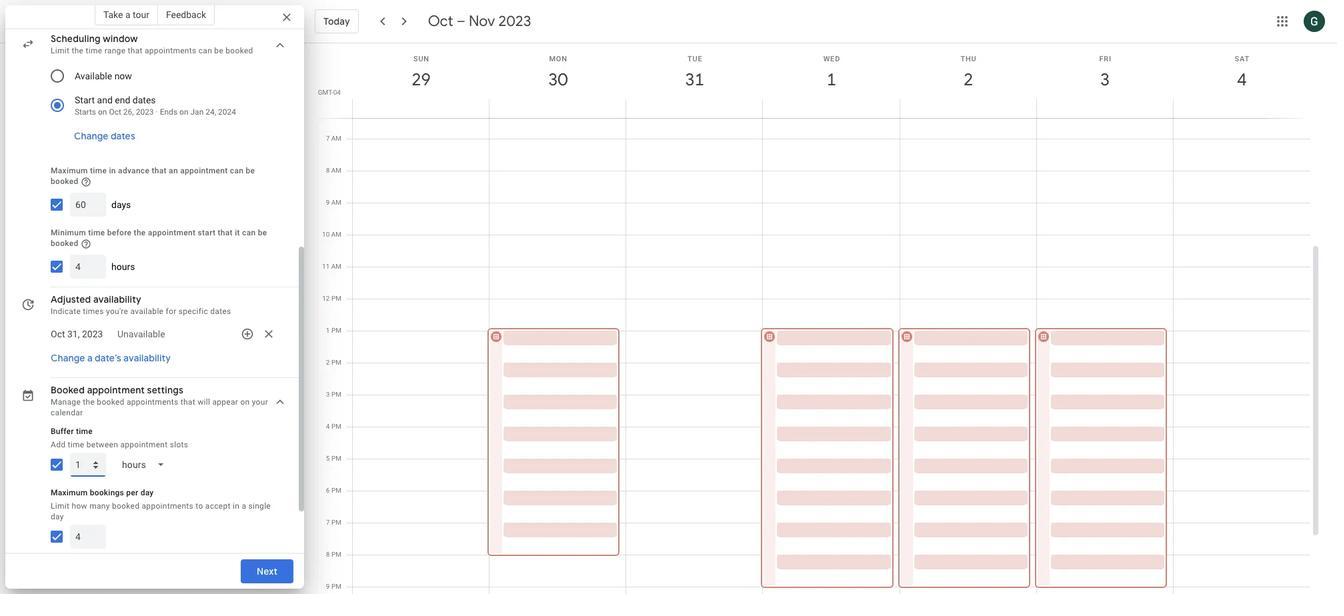 Task type: describe. For each thing, give the bounding box(es) containing it.
am for 11 am
[[331, 263, 342, 270]]

accept
[[205, 501, 231, 511]]

fri 3
[[1100, 55, 1112, 91]]

add
[[51, 440, 66, 449]]

next button
[[241, 556, 294, 588]]

change dates
[[74, 130, 135, 142]]

be for window
[[214, 46, 224, 55]]

change a date's availability button
[[45, 346, 176, 370]]

scheduling window limit the time range that appointments can be booked
[[51, 33, 253, 55]]

tue
[[688, 55, 703, 63]]

before
[[107, 228, 132, 237]]

1 pm
[[326, 327, 342, 334]]

10
[[322, 231, 330, 238]]

minimum time before the appointment start that it can be booked
[[51, 228, 267, 248]]

adjusted availability indicate times you're available for specific dates
[[51, 293, 231, 316]]

oct – nov 2023
[[428, 12, 531, 31]]

maximum for maximum bookings per day limit how many booked appointments to accept in a single day
[[51, 488, 88, 497]]

buffer time add time between appointment slots
[[51, 427, 188, 449]]

pm for 1 pm
[[332, 327, 342, 334]]

04
[[333, 89, 341, 96]]

ends
[[160, 107, 178, 117]]

time for buffer
[[76, 427, 93, 436]]

pm for 5 pm
[[332, 455, 342, 462]]

can for time
[[242, 228, 256, 237]]

4 inside "sat 4"
[[1237, 69, 1246, 91]]

feedback
[[166, 9, 206, 20]]

adjusted
[[51, 293, 91, 305]]

maximum bookings per day limit how many booked appointments to accept in a single day
[[51, 488, 271, 521]]

appointment inside booked appointment settings manage the booked appointments that will appear on your calendar
[[87, 384, 145, 396]]

now
[[115, 71, 132, 81]]

2 inside thu 2
[[963, 69, 973, 91]]

an
[[169, 166, 178, 175]]

oct inside start and end dates starts on oct 26, 2023 · ends on jan 24, 2024
[[109, 107, 121, 117]]

tour
[[133, 9, 149, 20]]

Minimum amount of hours before the start of the appointment that it can be booked number field
[[75, 255, 101, 279]]

the for time
[[134, 228, 146, 237]]

11 am
[[322, 263, 342, 270]]

7 pm
[[326, 519, 342, 526]]

saturday, november 4 element
[[1227, 65, 1258, 95]]

jan
[[190, 107, 204, 117]]

time right the add at the left of the page
[[68, 440, 84, 449]]

available
[[130, 307, 164, 316]]

dates inside start and end dates starts on oct 26, 2023 · ends on jan 24, 2024
[[133, 95, 156, 105]]

next
[[257, 566, 278, 578]]

tuesday, october 31 element
[[680, 65, 710, 95]]

10 am
[[322, 231, 342, 238]]

3 column header
[[1037, 43, 1174, 118]]

4 column header
[[1173, 43, 1311, 118]]

unavailable
[[117, 329, 165, 339]]

am for 8 am
[[331, 167, 342, 174]]

thursday, november 2 element
[[953, 65, 984, 95]]

change for change dates
[[74, 130, 108, 142]]

between
[[87, 440, 118, 449]]

appointment inside maximum time in advance that an appointment can be booked
[[180, 166, 228, 175]]

thu 2
[[961, 55, 977, 91]]

bookings
[[90, 488, 124, 497]]

pm for 7 pm
[[332, 519, 342, 526]]

appointment inside minimum time before the appointment start that it can be booked
[[148, 228, 196, 237]]

start
[[198, 228, 216, 237]]

12 pm
[[322, 295, 342, 302]]

friday, november 3 element
[[1090, 65, 1121, 95]]

can inside maximum time in advance that an appointment can be booked
[[230, 166, 244, 175]]

pm for 9 pm
[[332, 583, 342, 590]]

on inside booked appointment settings manage the booked appointments that will appear on your calendar
[[240, 397, 250, 407]]

24,
[[206, 107, 216, 117]]

9 pm
[[326, 583, 342, 590]]

indicate
[[51, 307, 81, 316]]

time for minimum
[[88, 228, 105, 237]]

range
[[105, 46, 126, 55]]

pm for 8 pm
[[332, 551, 342, 558]]

times
[[83, 307, 104, 316]]

fri
[[1100, 55, 1112, 63]]

manage
[[51, 397, 81, 407]]

single
[[248, 501, 271, 511]]

mon 30
[[548, 55, 568, 91]]

the inside booked appointment settings manage the booked appointments that will appear on your calendar
[[83, 397, 95, 407]]

window
[[103, 33, 138, 45]]

days
[[111, 199, 131, 210]]

for
[[166, 307, 176, 316]]

booked inside booked appointment settings manage the booked appointments that will appear on your calendar
[[97, 397, 125, 407]]

4 pm
[[326, 423, 342, 430]]

12
[[322, 295, 330, 302]]

maximum time in advance that an appointment can be booked
[[51, 166, 255, 186]]

be for time
[[258, 228, 267, 237]]

calendar
[[51, 408, 83, 417]]

0 horizontal spatial 3
[[326, 391, 330, 398]]

7 for 7 pm
[[326, 519, 330, 526]]

date's
[[95, 352, 121, 364]]

8 for 8 am
[[326, 167, 330, 174]]

start and end dates starts on oct 26, 2023 · ends on jan 24, 2024
[[75, 95, 236, 117]]

8 for 8 pm
[[326, 551, 330, 558]]

gmt-
[[318, 89, 333, 96]]

30
[[548, 69, 567, 91]]

availability inside change a date's availability button
[[124, 352, 171, 364]]

available now
[[75, 71, 132, 81]]

7 for 7 am
[[326, 135, 330, 142]]

available
[[75, 71, 112, 81]]

change for change a date's availability
[[51, 352, 85, 364]]

8 am
[[326, 167, 342, 174]]

–
[[457, 12, 466, 31]]

appointments inside the maximum bookings per day limit how many booked appointments to accept in a single day
[[142, 501, 193, 511]]

change dates button
[[69, 120, 141, 152]]

sat
[[1235, 55, 1250, 63]]

take a tour button
[[95, 4, 158, 25]]

a inside the maximum bookings per day limit how many booked appointments to accept in a single day
[[242, 501, 246, 511]]

wed 1
[[824, 55, 841, 91]]

0 vertical spatial oct
[[428, 12, 453, 31]]

in inside maximum time in advance that an appointment can be booked
[[109, 166, 116, 175]]

5
[[326, 455, 330, 462]]

maximum for maximum time in advance that an appointment can be booked
[[51, 166, 88, 175]]

pm for 6 pm
[[332, 487, 342, 494]]

pm for 3 pm
[[332, 391, 342, 398]]

31 column header
[[626, 43, 764, 118]]

booked inside the maximum bookings per day limit how many booked appointments to accept in a single day
[[112, 501, 140, 511]]

specific
[[179, 307, 208, 316]]

can for window
[[199, 46, 212, 55]]

1 vertical spatial 4
[[326, 423, 330, 430]]



Task type: vqa. For each thing, say whether or not it's contained in the screenshot.


Task type: locate. For each thing, give the bounding box(es) containing it.
appointment left slots at the left of the page
[[120, 440, 168, 449]]

5 pm from the top
[[332, 423, 342, 430]]

starts
[[75, 107, 96, 117]]

1 horizontal spatial on
[[179, 107, 188, 117]]

appointments inside booked appointment settings manage the booked appointments that will appear on your calendar
[[127, 397, 178, 407]]

6 pm from the top
[[332, 455, 342, 462]]

pm up 8 pm
[[332, 519, 342, 526]]

2 maximum from the top
[[51, 488, 88, 497]]

that inside maximum time in advance that an appointment can be booked
[[152, 166, 167, 175]]

end
[[115, 95, 130, 105]]

be inside minimum time before the appointment start that it can be booked
[[258, 228, 267, 237]]

on left jan
[[179, 107, 188, 117]]

the right 'manage'
[[83, 397, 95, 407]]

a for take
[[125, 9, 130, 20]]

7 am
[[326, 135, 342, 142]]

sun
[[414, 55, 430, 63]]

0 vertical spatial 9
[[326, 199, 330, 206]]

9 am
[[326, 199, 342, 206]]

3 down 2 pm on the bottom left
[[326, 391, 330, 398]]

2 pm
[[326, 359, 342, 366]]

wed
[[824, 55, 841, 63]]

today button
[[315, 5, 359, 37]]

0 vertical spatial availability
[[93, 293, 141, 305]]

booked up buffer time add time between appointment slots
[[97, 397, 125, 407]]

in inside the maximum bookings per day limit how many booked appointments to accept in a single day
[[233, 501, 240, 511]]

10 pm from the top
[[332, 583, 342, 590]]

·
[[156, 107, 158, 117]]

Maximum days in advance that an appointment can be booked number field
[[75, 193, 101, 217]]

pm right 6 in the left of the page
[[332, 487, 342, 494]]

start
[[75, 95, 95, 105]]

booked up the maximum days in advance that an appointment can be booked 'number field'
[[51, 177, 78, 186]]

0 horizontal spatial day
[[51, 512, 64, 521]]

maximum up how
[[51, 488, 88, 497]]

oct left –
[[428, 12, 453, 31]]

pm down 2 pm on the bottom left
[[332, 391, 342, 398]]

pm for 12 pm
[[332, 295, 342, 302]]

booked down per
[[112, 501, 140, 511]]

can inside "scheduling window limit the time range that appointments can be booked"
[[199, 46, 212, 55]]

Buffer time number field
[[75, 453, 101, 477]]

that left the "an"
[[152, 166, 167, 175]]

can right it
[[242, 228, 256, 237]]

1 limit from the top
[[51, 46, 70, 55]]

maximum up the maximum days in advance that an appointment can be booked 'number field'
[[51, 166, 88, 175]]

1 vertical spatial the
[[134, 228, 146, 237]]

2023 inside start and end dates starts on oct 26, 2023 · ends on jan 24, 2024
[[136, 107, 154, 117]]

change a date's availability
[[51, 352, 171, 364]]

that inside "scheduling window limit the time range that appointments can be booked"
[[128, 46, 143, 55]]

limit down scheduling
[[51, 46, 70, 55]]

1 horizontal spatial a
[[125, 9, 130, 20]]

None field
[[111, 453, 175, 477]]

am right 10
[[331, 231, 342, 238]]

take
[[103, 9, 123, 20]]

1 horizontal spatial in
[[233, 501, 240, 511]]

grid
[[310, 43, 1322, 594]]

am for 9 am
[[331, 199, 342, 206]]

be inside maximum time in advance that an appointment can be booked
[[246, 166, 255, 175]]

on left your
[[240, 397, 250, 407]]

sunday, october 29 element
[[406, 65, 437, 95]]

in left the advance
[[109, 166, 116, 175]]

can
[[199, 46, 212, 55], [230, 166, 244, 175], [242, 228, 256, 237]]

time for maximum
[[90, 166, 107, 175]]

1 down wed
[[826, 69, 836, 91]]

booked appointment settings manage the booked appointments that will appear on your calendar
[[51, 384, 268, 417]]

29
[[411, 69, 430, 91]]

1 vertical spatial be
[[246, 166, 255, 175]]

time left before
[[88, 228, 105, 237]]

1 vertical spatial 2
[[326, 359, 330, 366]]

maximum inside maximum time in advance that an appointment can be booked
[[51, 166, 88, 175]]

0 vertical spatial day
[[141, 488, 154, 497]]

0 vertical spatial a
[[125, 9, 130, 20]]

0 vertical spatial limit
[[51, 46, 70, 55]]

1 vertical spatial a
[[87, 352, 93, 364]]

0 horizontal spatial be
[[214, 46, 224, 55]]

2 horizontal spatial be
[[258, 228, 267, 237]]

1 vertical spatial limit
[[51, 501, 70, 511]]

that left will on the left of the page
[[181, 397, 195, 407]]

2 am from the top
[[331, 167, 342, 174]]

7 down 6 in the left of the page
[[326, 519, 330, 526]]

limit inside the maximum bookings per day limit how many booked appointments to accept in a single day
[[51, 501, 70, 511]]

am down 7 am
[[331, 167, 342, 174]]

0 vertical spatial 2
[[963, 69, 973, 91]]

4
[[1237, 69, 1246, 91], [326, 423, 330, 430]]

be inside "scheduling window limit the time range that appointments can be booked"
[[214, 46, 224, 55]]

am right 11
[[331, 263, 342, 270]]

change down date text field
[[51, 352, 85, 364]]

dates inside button
[[111, 130, 135, 142]]

2 vertical spatial the
[[83, 397, 95, 407]]

gmt-04
[[318, 89, 341, 96]]

4 up 5
[[326, 423, 330, 430]]

will
[[198, 397, 210, 407]]

2 9 from the top
[[326, 583, 330, 590]]

dates up 26,
[[133, 95, 156, 105]]

a
[[125, 9, 130, 20], [87, 352, 93, 364], [242, 501, 246, 511]]

1 vertical spatial in
[[233, 501, 240, 511]]

1 vertical spatial 9
[[326, 583, 330, 590]]

that inside booked appointment settings manage the booked appointments that will appear on your calendar
[[181, 397, 195, 407]]

1 8 from the top
[[326, 167, 330, 174]]

availability down unavailable
[[124, 352, 171, 364]]

1 vertical spatial 1
[[326, 327, 330, 334]]

6
[[326, 487, 330, 494]]

9 pm from the top
[[332, 551, 342, 558]]

it
[[235, 228, 240, 237]]

that left it
[[218, 228, 233, 237]]

1 vertical spatial oct
[[109, 107, 121, 117]]

scheduling
[[51, 33, 101, 45]]

option group
[[45, 61, 275, 120]]

2 up 3 pm
[[326, 359, 330, 366]]

appointments down settings
[[127, 397, 178, 407]]

time inside maximum time in advance that an appointment can be booked
[[90, 166, 107, 175]]

pm for 4 pm
[[332, 423, 342, 430]]

feedback button
[[158, 4, 215, 25]]

0 vertical spatial 3
[[1100, 69, 1110, 91]]

1 vertical spatial 8
[[326, 551, 330, 558]]

26,
[[123, 107, 134, 117]]

a left 'date's'
[[87, 352, 93, 364]]

2024
[[218, 107, 236, 117]]

pm right 5
[[332, 455, 342, 462]]

1 vertical spatial 3
[[326, 391, 330, 398]]

1 vertical spatial day
[[51, 512, 64, 521]]

that down the window
[[128, 46, 143, 55]]

buffer
[[51, 427, 74, 436]]

1 vertical spatial appointments
[[127, 397, 178, 407]]

can inside minimum time before the appointment start that it can be booked
[[242, 228, 256, 237]]

time right buffer
[[76, 427, 93, 436]]

9 for 9 pm
[[326, 583, 330, 590]]

9 down 8 pm
[[326, 583, 330, 590]]

that
[[128, 46, 143, 55], [152, 166, 167, 175], [218, 228, 233, 237], [181, 397, 195, 407]]

slots
[[170, 440, 188, 449]]

per
[[126, 488, 138, 497]]

pm up 3 pm
[[332, 359, 342, 366]]

the right before
[[134, 228, 146, 237]]

9
[[326, 199, 330, 206], [326, 583, 330, 590]]

availability up you're
[[93, 293, 141, 305]]

2 8 from the top
[[326, 551, 330, 558]]

1 horizontal spatial 1
[[826, 69, 836, 91]]

grid containing 29
[[310, 43, 1322, 594]]

minimum
[[51, 228, 86, 237]]

0 horizontal spatial 2
[[326, 359, 330, 366]]

2 7 from the top
[[326, 519, 330, 526]]

4 down the sat
[[1237, 69, 1246, 91]]

the for window
[[72, 46, 84, 55]]

booked down minimum
[[51, 239, 78, 248]]

3 am from the top
[[331, 199, 342, 206]]

and
[[97, 95, 113, 105]]

2 down thu
[[963, 69, 973, 91]]

time left range
[[86, 46, 102, 55]]

am up 8 am
[[331, 135, 342, 142]]

am
[[331, 135, 342, 142], [331, 167, 342, 174], [331, 199, 342, 206], [331, 231, 342, 238], [331, 263, 342, 270]]

0 vertical spatial 7
[[326, 135, 330, 142]]

pm for 2 pm
[[332, 359, 342, 366]]

pm down 8 pm
[[332, 583, 342, 590]]

the down scheduling
[[72, 46, 84, 55]]

the inside "scheduling window limit the time range that appointments can be booked"
[[72, 46, 84, 55]]

appointment left start
[[148, 228, 196, 237]]

0 vertical spatial can
[[199, 46, 212, 55]]

dates down 26,
[[111, 130, 135, 142]]

0 vertical spatial dates
[[133, 95, 156, 105]]

1 maximum from the top
[[51, 166, 88, 175]]

0 vertical spatial 2023
[[499, 12, 531, 31]]

3 inside fri 3
[[1100, 69, 1110, 91]]

1 vertical spatial 7
[[326, 519, 330, 526]]

0 horizontal spatial oct
[[109, 107, 121, 117]]

5 pm
[[326, 455, 342, 462]]

29 column header
[[352, 43, 490, 118]]

1 inside wed 1
[[826, 69, 836, 91]]

to
[[196, 501, 203, 511]]

dates inside adjusted availability indicate times you're available for specific dates
[[210, 307, 231, 316]]

you're
[[106, 307, 128, 316]]

0 vertical spatial the
[[72, 46, 84, 55]]

appointment right the "an"
[[180, 166, 228, 175]]

pm
[[332, 295, 342, 302], [332, 327, 342, 334], [332, 359, 342, 366], [332, 391, 342, 398], [332, 423, 342, 430], [332, 455, 342, 462], [332, 487, 342, 494], [332, 519, 342, 526], [332, 551, 342, 558], [332, 583, 342, 590]]

time inside "scheduling window limit the time range that appointments can be booked"
[[86, 46, 102, 55]]

1 vertical spatial 2023
[[136, 107, 154, 117]]

7 up 8 am
[[326, 135, 330, 142]]

0 horizontal spatial 4
[[326, 423, 330, 430]]

0 vertical spatial 8
[[326, 167, 330, 174]]

0 vertical spatial change
[[74, 130, 108, 142]]

0 vertical spatial in
[[109, 166, 116, 175]]

pm right 12
[[332, 295, 342, 302]]

thu
[[961, 55, 977, 63]]

9 up 10
[[326, 199, 330, 206]]

appear
[[212, 397, 238, 407]]

pm up 5 pm
[[332, 423, 342, 430]]

1 am from the top
[[331, 135, 342, 142]]

sun 29
[[411, 55, 430, 91]]

7 pm from the top
[[332, 487, 342, 494]]

1 horizontal spatial be
[[246, 166, 255, 175]]

day
[[141, 488, 154, 497], [51, 512, 64, 521]]

am for 10 am
[[331, 231, 342, 238]]

the inside minimum time before the appointment start that it can be booked
[[134, 228, 146, 237]]

am for 7 am
[[331, 135, 342, 142]]

wednesday, november 1 element
[[817, 65, 847, 95]]

8 pm from the top
[[332, 519, 342, 526]]

8
[[326, 167, 330, 174], [326, 551, 330, 558]]

11
[[322, 263, 330, 270]]

4 am from the top
[[331, 231, 342, 238]]

1 vertical spatial availability
[[124, 352, 171, 364]]

in
[[109, 166, 116, 175], [233, 501, 240, 511]]

option group containing available now
[[45, 61, 275, 120]]

maximum
[[51, 166, 88, 175], [51, 488, 88, 497]]

the
[[72, 46, 84, 55], [134, 228, 146, 237], [83, 397, 95, 407]]

tue 31
[[685, 55, 704, 91]]

booked inside "scheduling window limit the time range that appointments can be booked"
[[226, 46, 253, 55]]

3 pm from the top
[[332, 359, 342, 366]]

1 horizontal spatial oct
[[428, 12, 453, 31]]

can down the 2024
[[230, 166, 244, 175]]

nov
[[469, 12, 495, 31]]

3 down fri
[[1100, 69, 1110, 91]]

1 horizontal spatial day
[[141, 488, 154, 497]]

0 vertical spatial 1
[[826, 69, 836, 91]]

2023 right nov
[[499, 12, 531, 31]]

be
[[214, 46, 224, 55], [246, 166, 255, 175], [258, 228, 267, 237]]

1 horizontal spatial 4
[[1237, 69, 1246, 91]]

advance
[[118, 166, 150, 175]]

1 vertical spatial maximum
[[51, 488, 88, 497]]

availability inside adjusted availability indicate times you're available for specific dates
[[93, 293, 141, 305]]

a left single
[[242, 501, 246, 511]]

0 vertical spatial appointments
[[145, 46, 196, 55]]

1 down 12
[[326, 327, 330, 334]]

a for change
[[87, 352, 93, 364]]

appointments inside "scheduling window limit the time range that appointments can be booked"
[[145, 46, 196, 55]]

2 horizontal spatial a
[[242, 501, 246, 511]]

sat 4
[[1235, 55, 1250, 91]]

booked inside minimum time before the appointment start that it can be booked
[[51, 239, 78, 248]]

appointments left to
[[142, 501, 193, 511]]

oct left 26,
[[109, 107, 121, 117]]

0 horizontal spatial a
[[87, 352, 93, 364]]

time inside minimum time before the appointment start that it can be booked
[[88, 228, 105, 237]]

31
[[685, 69, 704, 91]]

1 horizontal spatial 3
[[1100, 69, 1110, 91]]

0 vertical spatial be
[[214, 46, 224, 55]]

2 limit from the top
[[51, 501, 70, 511]]

0 horizontal spatial in
[[109, 166, 116, 175]]

availability
[[93, 293, 141, 305], [124, 352, 171, 364]]

pm up 2 pm on the bottom left
[[332, 327, 342, 334]]

30 column header
[[489, 43, 627, 118]]

many
[[89, 501, 110, 511]]

Date text field
[[51, 326, 103, 342]]

2 vertical spatial can
[[242, 228, 256, 237]]

a left 'tour'
[[125, 9, 130, 20]]

8 down 7 am
[[326, 167, 330, 174]]

hours
[[111, 261, 135, 272]]

on down and
[[98, 107, 107, 117]]

1
[[826, 69, 836, 91], [326, 327, 330, 334]]

appointments down 'feedback'
[[145, 46, 196, 55]]

today
[[324, 15, 350, 27]]

6 pm
[[326, 487, 342, 494]]

5 am from the top
[[331, 263, 342, 270]]

Maximum bookings per day number field
[[75, 525, 101, 549]]

2023 left ·
[[136, 107, 154, 117]]

mon
[[549, 55, 568, 63]]

0 vertical spatial 4
[[1237, 69, 1246, 91]]

in right accept on the left of page
[[233, 501, 240, 511]]

2 horizontal spatial on
[[240, 397, 250, 407]]

1 horizontal spatial 2023
[[499, 12, 531, 31]]

1 horizontal spatial 2
[[963, 69, 973, 91]]

dates right specific
[[210, 307, 231, 316]]

1 pm from the top
[[332, 295, 342, 302]]

2 vertical spatial appointments
[[142, 501, 193, 511]]

0 horizontal spatial 2023
[[136, 107, 154, 117]]

9 for 9 am
[[326, 199, 330, 206]]

can down feedback button
[[199, 46, 212, 55]]

settings
[[147, 384, 184, 396]]

1 7 from the top
[[326, 135, 330, 142]]

2 column header
[[900, 43, 1037, 118]]

maximum inside the maximum bookings per day limit how many booked appointments to accept in a single day
[[51, 488, 88, 497]]

4 pm from the top
[[332, 391, 342, 398]]

2 vertical spatial dates
[[210, 307, 231, 316]]

8 up 9 pm
[[326, 551, 330, 558]]

change down starts
[[74, 130, 108, 142]]

booked
[[51, 384, 85, 396]]

0 horizontal spatial 1
[[326, 327, 330, 334]]

that inside minimum time before the appointment start that it can be booked
[[218, 228, 233, 237]]

0 vertical spatial maximum
[[51, 166, 88, 175]]

pm up 9 pm
[[332, 551, 342, 558]]

0 horizontal spatial on
[[98, 107, 107, 117]]

time down change dates button
[[90, 166, 107, 175]]

take a tour
[[103, 9, 149, 20]]

1 vertical spatial change
[[51, 352, 85, 364]]

limit inside "scheduling window limit the time range that appointments can be booked"
[[51, 46, 70, 55]]

appointment down change a date's availability
[[87, 384, 145, 396]]

limit left how
[[51, 501, 70, 511]]

am down 8 am
[[331, 199, 342, 206]]

1 vertical spatial can
[[230, 166, 244, 175]]

8 pm
[[326, 551, 342, 558]]

2 vertical spatial a
[[242, 501, 246, 511]]

monday, october 30 element
[[543, 65, 574, 95]]

change
[[74, 130, 108, 142], [51, 352, 85, 364]]

booked inside maximum time in advance that an appointment can be booked
[[51, 177, 78, 186]]

on
[[98, 107, 107, 117], [179, 107, 188, 117], [240, 397, 250, 407]]

appointment inside buffer time add time between appointment slots
[[120, 440, 168, 449]]

booked up the 2024
[[226, 46, 253, 55]]

2 pm from the top
[[332, 327, 342, 334]]

1 vertical spatial dates
[[111, 130, 135, 142]]

2 vertical spatial be
[[258, 228, 267, 237]]

1 column header
[[763, 43, 900, 118]]

1 9 from the top
[[326, 199, 330, 206]]

appointment
[[180, 166, 228, 175], [148, 228, 196, 237], [87, 384, 145, 396], [120, 440, 168, 449]]



